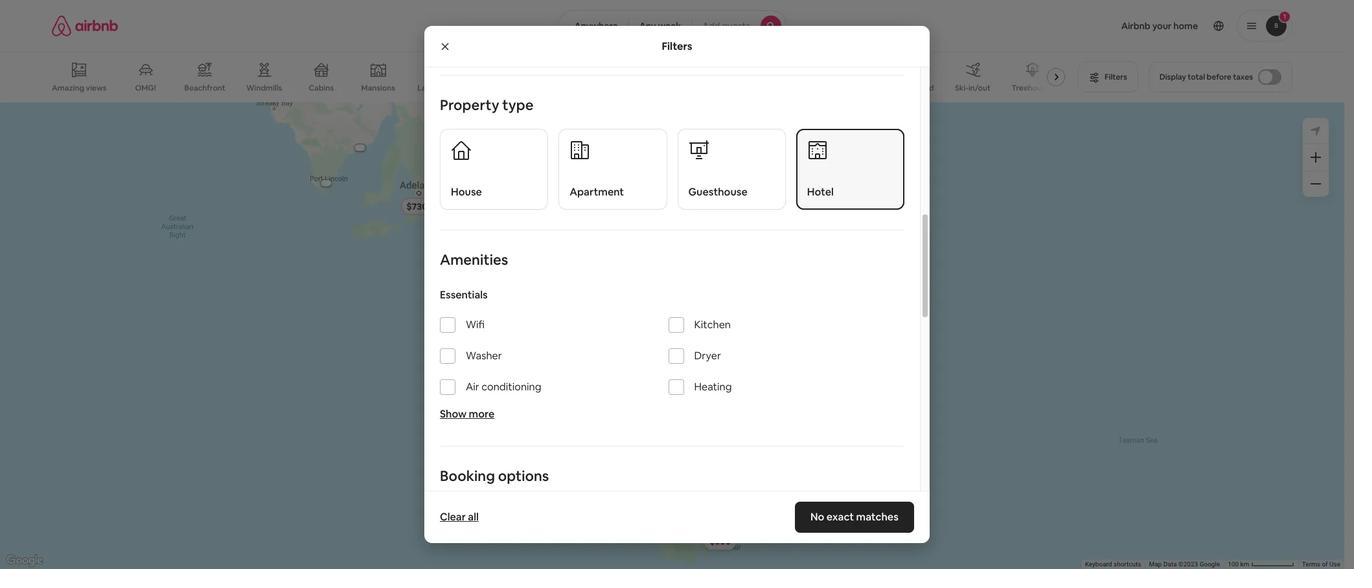 Task type: vqa. For each thing, say whether or not it's contained in the screenshot.
second "18" from right
no



Task type: locate. For each thing, give the bounding box(es) containing it.
week inside "button"
[[658, 20, 681, 32]]

weymouth,
[[605, 375, 658, 387]]

group
[[424, 0, 920, 76], [52, 52, 1071, 102], [595, 227, 1019, 365]]

1 vertical spatial week
[[703, 390, 727, 402]]

times
[[658, 390, 683, 402]]

terms of use link
[[1302, 561, 1341, 568]]

1 horizontal spatial show
[[646, 491, 669, 503]]

display total before taxes button
[[1149, 62, 1293, 93]]

viewed
[[605, 390, 639, 402]]

153
[[641, 390, 656, 402]]

amenities
[[440, 251, 508, 269]]

0 horizontal spatial week
[[658, 20, 681, 32]]

show more
[[440, 408, 495, 421]]

cabins
[[309, 83, 334, 93]]

all
[[468, 511, 479, 524]]

100 km button
[[1224, 561, 1299, 570]]

$83 button
[[820, 143, 848, 161]]

grid
[[920, 83, 934, 93]]

booking
[[440, 467, 495, 486]]

clear all button
[[434, 505, 485, 531]]

booking options
[[440, 467, 549, 486]]

0 horizontal spatial show
[[440, 408, 467, 421]]

show left list
[[646, 491, 669, 503]]

100
[[1228, 561, 1239, 568]]

map data ©2023 google
[[1149, 561, 1220, 568]]

$730
[[406, 200, 427, 212]]

$730 button
[[400, 197, 433, 215]]

off-
[[890, 83, 904, 93]]

week
[[658, 20, 681, 32], [703, 390, 727, 402]]

terms of use
[[1302, 561, 1341, 568]]

$83
[[826, 146, 842, 157]]

add guests
[[703, 20, 750, 32]]

last
[[685, 390, 701, 402]]

house
[[451, 185, 482, 199]]

1 horizontal spatial week
[[703, 390, 727, 402]]

house button
[[440, 129, 548, 210]]

no
[[811, 511, 825, 524]]

show left more
[[440, 408, 467, 421]]

before
[[1207, 72, 1232, 82]]

beachfront
[[184, 83, 225, 93]]

show inside button
[[646, 491, 669, 503]]

None search field
[[558, 10, 786, 41]]

air
[[466, 381, 479, 394]]

zoom in image
[[1311, 152, 1321, 163]]

keyboard
[[1085, 561, 1112, 568]]

list
[[671, 491, 683, 503]]

hotel
[[807, 185, 834, 199]]

guests
[[722, 20, 750, 32]]

week inside weymouth, australia viewed 153 times last week
[[703, 390, 727, 402]]

matches
[[856, 511, 899, 524]]

week right last
[[703, 390, 727, 402]]

keyboard shortcuts
[[1085, 561, 1141, 568]]

$402 button
[[820, 139, 854, 157]]

any week
[[639, 20, 681, 32]]

omg!
[[135, 83, 156, 93]]

treehouses
[[1012, 83, 1054, 93]]

show for show more
[[440, 408, 467, 421]]

total
[[1188, 72, 1205, 82]]

google
[[1200, 561, 1220, 568]]

0 vertical spatial show
[[440, 408, 467, 421]]

hotel button
[[796, 129, 905, 210]]

week up filters
[[658, 20, 681, 32]]

filters
[[662, 39, 692, 53]]

1 vertical spatial show
[[646, 491, 669, 503]]

zoom out image
[[1311, 179, 1321, 189]]

anywhere button
[[558, 10, 629, 41]]

taxes
[[1233, 72, 1253, 82]]

lakefront
[[418, 83, 453, 93]]

100 km
[[1228, 561, 1251, 568]]

map
[[1149, 561, 1162, 568]]

essentials
[[440, 289, 488, 302]]

0 vertical spatial week
[[658, 20, 681, 32]]

type
[[502, 96, 534, 114]]

more
[[469, 408, 495, 421]]

profile element
[[802, 0, 1293, 52]]

show
[[440, 408, 467, 421], [646, 491, 669, 503]]

show inside "filters" dialog
[[440, 408, 467, 421]]

wifi
[[466, 318, 485, 332]]

any
[[639, 20, 656, 32]]

guesthouse button
[[678, 129, 786, 210]]



Task type: describe. For each thing, give the bounding box(es) containing it.
google image
[[3, 553, 46, 570]]

display
[[1160, 72, 1186, 82]]

ski-
[[955, 83, 969, 93]]

data
[[1164, 561, 1177, 568]]

options
[[498, 467, 549, 486]]

©2023
[[1179, 561, 1198, 568]]

add
[[703, 20, 720, 32]]

air conditioning
[[466, 381, 542, 394]]

$479 button
[[818, 142, 851, 160]]

add guests button
[[692, 10, 786, 41]]

apartment button
[[559, 129, 667, 210]]

group inside "filters" dialog
[[424, 0, 920, 76]]

the-
[[904, 83, 920, 93]]

mansions
[[361, 83, 395, 93]]

property
[[440, 96, 499, 114]]

$402
[[826, 142, 848, 154]]

terms
[[1302, 561, 1321, 568]]

off-the-grid
[[890, 83, 934, 93]]

washer
[[466, 349, 502, 363]]

property type
[[440, 96, 534, 114]]

conditioning
[[482, 381, 542, 394]]

$479
[[824, 145, 845, 157]]

$356
[[709, 535, 731, 547]]

$553 button
[[818, 142, 850, 160]]

$356 button
[[704, 532, 736, 550]]

anywhere
[[574, 20, 618, 32]]

no exact matches link
[[795, 502, 914, 533]]

group inside google map
showing 73 stays. region
[[595, 227, 1019, 365]]

australia
[[660, 375, 701, 387]]

km
[[1241, 561, 1250, 568]]

guesthouse
[[689, 185, 748, 199]]

views
[[86, 83, 107, 93]]

show list button
[[633, 481, 712, 512]]

exact
[[827, 511, 854, 524]]

no exact matches
[[811, 511, 899, 524]]

ski-in/out
[[955, 83, 991, 93]]

windmills
[[246, 83, 282, 93]]

clear
[[440, 511, 466, 524]]

any week button
[[628, 10, 692, 41]]

in/out
[[969, 83, 991, 93]]

none search field containing anywhere
[[558, 10, 786, 41]]

$509 button
[[820, 143, 853, 161]]

shortcuts
[[1114, 561, 1141, 568]]

$509
[[826, 146, 847, 158]]

$553
[[824, 145, 844, 157]]

amazing
[[52, 83, 84, 93]]

display total before taxes
[[1160, 72, 1253, 82]]

weymouth, australia viewed 153 times last week
[[605, 375, 727, 402]]

google map
showing 73 stays. region
[[0, 102, 1345, 570]]

use
[[1330, 561, 1341, 568]]

kitchen
[[694, 318, 731, 332]]

$236
[[689, 441, 712, 454]]

show for show list
[[646, 491, 669, 503]]

apartment
[[570, 185, 624, 199]]

keyboard shortcuts button
[[1085, 561, 1141, 570]]

$236 button
[[683, 438, 719, 458]]

clear all
[[440, 511, 479, 524]]

show list
[[646, 491, 683, 503]]

heating
[[694, 381, 732, 394]]

of
[[1322, 561, 1328, 568]]

group containing amazing views
[[52, 52, 1071, 102]]

dryer
[[694, 349, 721, 363]]

filters dialog
[[424, 0, 930, 570]]



